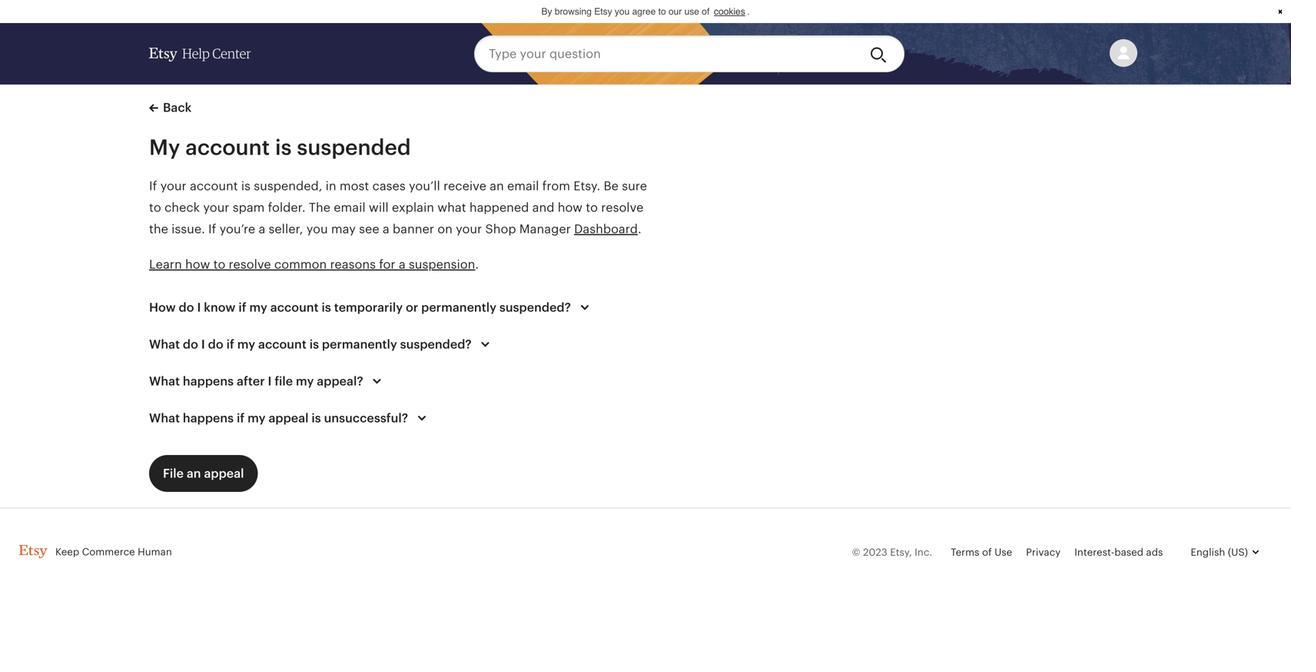 Task type: describe. For each thing, give the bounding box(es) containing it.
unsuccessful?
[[324, 411, 408, 425]]

© 2023 etsy, inc.
[[852, 547, 932, 558]]

suspended? inside "dropdown button"
[[500, 301, 571, 314]]

appeal?
[[317, 374, 363, 388]]

shop
[[485, 222, 516, 236]]

dashboard .
[[574, 222, 642, 236]]

1 vertical spatial appeal
[[204, 467, 244, 480]]

what
[[438, 201, 466, 214]]

to up the
[[149, 201, 161, 214]]

use
[[685, 6, 699, 17]]

seller,
[[269, 222, 303, 236]]

2 vertical spatial .
[[475, 257, 479, 271]]

suspension
[[409, 257, 475, 271]]

do for what
[[183, 337, 198, 351]]

back link
[[149, 98, 192, 117]]

banner
[[393, 222, 434, 236]]

1 horizontal spatial your
[[203, 201, 229, 214]]

i for know
[[197, 301, 201, 314]]

cookies link
[[712, 4, 747, 19]]

ads
[[1146, 547, 1163, 558]]

my account is suspended
[[149, 135, 411, 159]]

on
[[438, 222, 453, 236]]

permanently inside dropdown button
[[322, 337, 397, 351]]

explain
[[392, 201, 434, 214]]

1 vertical spatial if
[[208, 222, 216, 236]]

the
[[309, 201, 331, 214]]

interest-based ads
[[1075, 547, 1163, 558]]

the
[[149, 222, 168, 236]]

0 horizontal spatial resolve
[[229, 257, 271, 271]]

how
[[149, 301, 176, 314]]

happened
[[469, 201, 529, 214]]

or
[[406, 301, 418, 314]]

i inside what happens after i file my appeal? dropdown button
[[268, 374, 272, 388]]

keep
[[55, 546, 79, 557]]

from
[[542, 179, 570, 193]]

learn how to resolve common reasons for a suspension .
[[149, 257, 479, 271]]

2 horizontal spatial a
[[399, 257, 406, 271]]

0 horizontal spatial how
[[185, 257, 210, 271]]

terms of use
[[951, 547, 1012, 558]]

use
[[995, 547, 1012, 558]]

2 vertical spatial if
[[237, 411, 245, 425]]

what happens after i file my appeal? button
[[135, 363, 400, 400]]

happens for if
[[183, 411, 234, 425]]

will
[[369, 201, 389, 214]]

my for know
[[249, 301, 267, 314]]

1 horizontal spatial a
[[383, 222, 389, 236]]

human
[[138, 546, 172, 557]]

1 horizontal spatial .
[[638, 222, 642, 236]]

account inside how do i know if my account is temporarily or permanently suspended? "dropdown button"
[[270, 301, 319, 314]]

permanently inside "dropdown button"
[[421, 301, 497, 314]]

learn
[[149, 257, 182, 271]]

how do i know if my account is temporarily or permanently suspended?
[[149, 301, 571, 314]]

center
[[212, 46, 251, 61]]

is inside if your account is suspended, in most cases you'll receive an email from etsy. be sure to check your spam folder. the email will explain what happened and how to resolve the issue. if you're a seller, you may see a banner on your shop manager
[[241, 179, 251, 193]]

etsy.
[[574, 179, 601, 193]]

receive
[[444, 179, 487, 193]]

my for do
[[237, 337, 255, 351]]

if your account is suspended, in most cases you'll receive an email from etsy. be sure to check your spam folder. the email will explain what happened and how to resolve the issue. if you're a seller, you may see a banner on your shop manager
[[149, 179, 647, 236]]

account right my
[[185, 135, 270, 159]]

what do i do if my account is permanently suspended?
[[149, 337, 472, 351]]

browsing
[[555, 6, 592, 17]]

1 horizontal spatial email
[[507, 179, 539, 193]]

cookie consent dialog
[[0, 0, 1291, 23]]

after
[[237, 374, 265, 388]]

common
[[274, 257, 327, 271]]

and
[[532, 201, 555, 214]]

suspended
[[297, 135, 411, 159]]

based
[[1115, 547, 1144, 558]]

learn how to resolve common reasons for a suspension link
[[149, 257, 475, 271]]

you're
[[220, 222, 255, 236]]

temporarily
[[334, 301, 403, 314]]

(us)
[[1228, 547, 1248, 558]]

is inside "dropdown button"
[[322, 301, 331, 314]]

0 horizontal spatial if
[[149, 179, 157, 193]]

©
[[852, 547, 861, 558]]

spam
[[233, 201, 265, 214]]

what happens after i file my appeal?
[[149, 374, 363, 388]]

help
[[182, 46, 210, 61]]

our
[[669, 6, 682, 17]]

happens for after
[[183, 374, 234, 388]]

dashboard link
[[574, 222, 638, 236]]

my for i
[[296, 374, 314, 388]]

etsy,
[[890, 547, 912, 558]]

0 horizontal spatial a
[[259, 222, 265, 236]]

know
[[204, 301, 236, 314]]

etsy
[[594, 6, 612, 17]]

etsy image
[[149, 48, 178, 61]]

you inside the cookie consent dialog
[[615, 6, 630, 17]]

back
[[163, 101, 192, 115]]

in
[[326, 179, 336, 193]]

how do i know if my account is temporarily or permanently suspended? button
[[135, 289, 608, 326]]

agree
[[632, 6, 656, 17]]

by
[[542, 6, 552, 17]]

terms
[[951, 547, 980, 558]]

commerce
[[82, 546, 135, 557]]



Task type: vqa. For each thing, say whether or not it's contained in the screenshot.
the right you
yes



Task type: locate. For each thing, give the bounding box(es) containing it.
1 vertical spatial if
[[226, 337, 234, 351]]

1 horizontal spatial how
[[558, 201, 583, 214]]

file
[[163, 467, 184, 480]]

1 horizontal spatial permanently
[[421, 301, 497, 314]]

cases
[[372, 179, 406, 193]]

if
[[239, 301, 246, 314], [226, 337, 234, 351], [237, 411, 245, 425]]

1 vertical spatial of
[[982, 547, 992, 558]]

0 vertical spatial i
[[197, 301, 201, 314]]

if right issue.
[[208, 222, 216, 236]]

0 vertical spatial what
[[149, 337, 180, 351]]

0 horizontal spatial your
[[160, 179, 187, 193]]

see
[[359, 222, 379, 236]]

0 horizontal spatial an
[[187, 467, 201, 480]]

i inside what do i do if my account is permanently suspended? dropdown button
[[201, 337, 205, 351]]

Type your question search field
[[474, 35, 858, 72]]

your up 'check'
[[160, 179, 187, 193]]

0 vertical spatial .
[[747, 6, 750, 17]]

english (us) button
[[1177, 534, 1273, 571]]

you right etsy
[[615, 6, 630, 17]]

what do i do if my account is permanently suspended? button
[[135, 326, 509, 363]]

0 vertical spatial if
[[239, 301, 246, 314]]

0 horizontal spatial .
[[475, 257, 479, 271]]

. right cookies at the top of page
[[747, 6, 750, 17]]

2 happens from the top
[[183, 411, 234, 425]]

is up spam
[[241, 179, 251, 193]]

terms of use link
[[951, 547, 1012, 558]]

of
[[702, 6, 710, 17], [982, 547, 992, 558]]

1 vertical spatial your
[[203, 201, 229, 214]]

None search field
[[474, 35, 905, 72]]

to down etsy.
[[586, 201, 598, 214]]

i left know at the left of page
[[197, 301, 201, 314]]

1 vertical spatial permanently
[[322, 337, 397, 351]]

happens up file an appeal link
[[183, 411, 234, 425]]

if down my
[[149, 179, 157, 193]]

2 what from the top
[[149, 374, 180, 388]]

what inside what happens after i file my appeal? dropdown button
[[149, 374, 180, 388]]

to down "you're" on the left top of page
[[213, 257, 225, 271]]

account up what do i do if my account is permanently suspended?
[[270, 301, 319, 314]]

privacy link
[[1026, 547, 1061, 558]]

a right for
[[399, 257, 406, 271]]

1 vertical spatial what
[[149, 374, 180, 388]]

what happens if my appeal is unsuccessful? button
[[135, 400, 445, 437]]

my inside "dropdown button"
[[249, 301, 267, 314]]

is up appeal?
[[310, 337, 319, 351]]

appeal inside dropdown button
[[269, 411, 309, 425]]

email
[[507, 179, 539, 193], [334, 201, 366, 214]]

email down most
[[334, 201, 366, 214]]

0 vertical spatial permanently
[[421, 301, 497, 314]]

suspended,
[[254, 179, 322, 193]]

do down know at the left of page
[[208, 337, 223, 351]]

do right how
[[179, 301, 194, 314]]

dashboard
[[574, 222, 638, 236]]

what for what happens after i file my appeal?
[[149, 374, 180, 388]]

of inside the cookie consent dialog
[[702, 6, 710, 17]]

account inside what do i do if my account is permanently suspended? dropdown button
[[258, 337, 307, 351]]

i left file on the bottom of the page
[[268, 374, 272, 388]]

my down the what happens after i file my appeal?
[[248, 411, 266, 425]]

1 horizontal spatial of
[[982, 547, 992, 558]]

2 vertical spatial what
[[149, 411, 180, 425]]

0 vertical spatial how
[[558, 201, 583, 214]]

do inside "dropdown button"
[[179, 301, 194, 314]]

happens inside dropdown button
[[183, 411, 234, 425]]

if
[[149, 179, 157, 193], [208, 222, 216, 236]]

sure
[[622, 179, 647, 193]]

a right see
[[383, 222, 389, 236]]

most
[[340, 179, 369, 193]]

1 horizontal spatial an
[[490, 179, 504, 193]]

for
[[379, 257, 396, 271]]

my right file on the bottom of the page
[[296, 374, 314, 388]]

if down know at the left of page
[[226, 337, 234, 351]]

english
[[1191, 547, 1225, 558]]

your right on
[[456, 222, 482, 236]]

.
[[747, 6, 750, 17], [638, 222, 642, 236], [475, 257, 479, 271]]

what inside what happens if my appeal is unsuccessful? dropdown button
[[149, 411, 180, 425]]

an inside if your account is suspended, in most cases you'll receive an email from etsy. be sure to check your spam folder. the email will explain what happened and how to resolve the issue. if you're a seller, you may see a banner on your shop manager
[[490, 179, 504, 193]]

my inside dropdown button
[[296, 374, 314, 388]]

file an appeal link
[[149, 455, 258, 492]]

appeal
[[269, 411, 309, 425], [204, 467, 244, 480]]

what for what happens if my appeal is unsuccessful?
[[149, 411, 180, 425]]

be
[[604, 179, 619, 193]]

1 horizontal spatial you
[[615, 6, 630, 17]]

0 vertical spatial suspended?
[[500, 301, 571, 314]]

0 vertical spatial your
[[160, 179, 187, 193]]

an
[[490, 179, 504, 193], [187, 467, 201, 480]]

0 horizontal spatial appeal
[[204, 467, 244, 480]]

0 vertical spatial happens
[[183, 374, 234, 388]]

i down know at the left of page
[[201, 337, 205, 351]]

you down the the
[[306, 222, 328, 236]]

1 vertical spatial i
[[201, 337, 205, 351]]

0 vertical spatial you
[[615, 6, 630, 17]]

0 vertical spatial resolve
[[601, 201, 644, 214]]

is up suspended,
[[275, 135, 292, 159]]

1 vertical spatial resolve
[[229, 257, 271, 271]]

i
[[197, 301, 201, 314], [201, 337, 205, 351], [268, 374, 272, 388]]

suspended?
[[500, 301, 571, 314], [400, 337, 472, 351]]

resolve down "you're" on the left top of page
[[229, 257, 271, 271]]

an up happened
[[490, 179, 504, 193]]

0 horizontal spatial email
[[334, 201, 366, 214]]

file an appeal
[[163, 467, 244, 480]]

appeal down file on the bottom of the page
[[269, 411, 309, 425]]

inc.
[[915, 547, 932, 558]]

. inside the cookie consent dialog
[[747, 6, 750, 17]]

resolve down the "be"
[[601, 201, 644, 214]]

a
[[259, 222, 265, 236], [383, 222, 389, 236], [399, 257, 406, 271]]

1 vertical spatial how
[[185, 257, 210, 271]]

happens left the after
[[183, 374, 234, 388]]

2023
[[863, 547, 888, 558]]

etsy image
[[18, 544, 48, 558]]

may
[[331, 222, 356, 236]]

my right know at the left of page
[[249, 301, 267, 314]]

permanently down suspension
[[421, 301, 497, 314]]

0 vertical spatial if
[[149, 179, 157, 193]]

issue.
[[172, 222, 205, 236]]

my
[[149, 135, 180, 159]]

0 vertical spatial of
[[702, 6, 710, 17]]

resolve inside if your account is suspended, in most cases you'll receive an email from etsy. be sure to check your spam folder. the email will explain what happened and how to resolve the issue. if you're a seller, you may see a banner on your shop manager
[[601, 201, 644, 214]]

0 horizontal spatial suspended?
[[400, 337, 472, 351]]

1 horizontal spatial resolve
[[601, 201, 644, 214]]

is
[[275, 135, 292, 159], [241, 179, 251, 193], [322, 301, 331, 314], [310, 337, 319, 351], [312, 411, 321, 425]]

3 what from the top
[[149, 411, 180, 425]]

is up what do i do if my account is permanently suspended? dropdown button
[[322, 301, 331, 314]]

1 vertical spatial you
[[306, 222, 328, 236]]

resolve
[[601, 201, 644, 214], [229, 257, 271, 271]]

interest-based ads link
[[1075, 547, 1163, 558]]

you inside if your account is suspended, in most cases you'll receive an email from etsy. be sure to check your spam folder. the email will explain what happened and how to resolve the issue. if you're a seller, you may see a banner on your shop manager
[[306, 222, 328, 236]]

of left use
[[982, 547, 992, 558]]

how right learn
[[185, 257, 210, 271]]

what for what do i do if my account is permanently suspended?
[[149, 337, 180, 351]]

a left seller,
[[259, 222, 265, 236]]

of right use
[[702, 6, 710, 17]]

appeal right file
[[204, 467, 244, 480]]

2 vertical spatial i
[[268, 374, 272, 388]]

to
[[658, 6, 666, 17], [149, 201, 161, 214], [586, 201, 598, 214], [213, 257, 225, 271]]

you'll
[[409, 179, 440, 193]]

1 what from the top
[[149, 337, 180, 351]]

how
[[558, 201, 583, 214], [185, 257, 210, 271]]

to left "our"
[[658, 6, 666, 17]]

. down happened
[[475, 257, 479, 271]]

how down from
[[558, 201, 583, 214]]

do
[[179, 301, 194, 314], [183, 337, 198, 351], [208, 337, 223, 351]]

an right file
[[187, 467, 201, 480]]

your
[[160, 179, 187, 193], [203, 201, 229, 214], [456, 222, 482, 236]]

2 vertical spatial your
[[456, 222, 482, 236]]

1 happens from the top
[[183, 374, 234, 388]]

1 vertical spatial an
[[187, 467, 201, 480]]

if for know
[[239, 301, 246, 314]]

by browsing etsy you agree to our use of cookies .
[[542, 6, 750, 17]]

help center
[[182, 46, 251, 61]]

file
[[275, 374, 293, 388]]

you
[[615, 6, 630, 17], [306, 222, 328, 236]]

permanently down the how do i know if my account is temporarily or permanently suspended?
[[322, 337, 397, 351]]

0 vertical spatial an
[[490, 179, 504, 193]]

keep commerce human
[[55, 546, 172, 557]]

1 vertical spatial happens
[[183, 411, 234, 425]]

happens inside dropdown button
[[183, 374, 234, 388]]

privacy
[[1026, 547, 1061, 558]]

how inside if your account is suspended, in most cases you'll receive an email from etsy. be sure to check your spam folder. the email will explain what happened and how to resolve the issue. if you're a seller, you may see a banner on your shop manager
[[558, 201, 583, 214]]

account up file on the bottom of the page
[[258, 337, 307, 351]]

0 horizontal spatial of
[[702, 6, 710, 17]]

to inside the cookie consent dialog
[[658, 6, 666, 17]]

folder.
[[268, 201, 306, 214]]

what inside what do i do if my account is permanently suspended? dropdown button
[[149, 337, 180, 351]]

© 2023 etsy, inc. link
[[852, 547, 932, 558]]

do for how
[[179, 301, 194, 314]]

0 vertical spatial appeal
[[269, 411, 309, 425]]

if right know at the left of page
[[239, 301, 246, 314]]

english (us)
[[1191, 547, 1248, 558]]

1 vertical spatial .
[[638, 222, 642, 236]]

what
[[149, 337, 180, 351], [149, 374, 180, 388], [149, 411, 180, 425]]

email up and
[[507, 179, 539, 193]]

. down sure
[[638, 222, 642, 236]]

1 vertical spatial email
[[334, 201, 366, 214]]

if for do
[[226, 337, 234, 351]]

0 horizontal spatial you
[[306, 222, 328, 236]]

my up the after
[[237, 337, 255, 351]]

1 vertical spatial suspended?
[[400, 337, 472, 351]]

cookies
[[714, 6, 745, 17]]

what happens if my appeal is unsuccessful?
[[149, 411, 408, 425]]

0 horizontal spatial permanently
[[322, 337, 397, 351]]

1 horizontal spatial appeal
[[269, 411, 309, 425]]

2 horizontal spatial your
[[456, 222, 482, 236]]

1 horizontal spatial if
[[208, 222, 216, 236]]

interest-
[[1075, 547, 1115, 558]]

account inside if your account is suspended, in most cases you'll receive an email from etsy. be sure to check your spam folder. the email will explain what happened and how to resolve the issue. if you're a seller, you may see a banner on your shop manager
[[190, 179, 238, 193]]

1 horizontal spatial suspended?
[[500, 301, 571, 314]]

is down appeal?
[[312, 411, 321, 425]]

reasons
[[330, 257, 376, 271]]

i for do
[[201, 337, 205, 351]]

an inside file an appeal link
[[187, 467, 201, 480]]

2 horizontal spatial .
[[747, 6, 750, 17]]

manager
[[519, 222, 571, 236]]

your up "you're" on the left top of page
[[203, 201, 229, 214]]

if inside "dropdown button"
[[239, 301, 246, 314]]

0 vertical spatial email
[[507, 179, 539, 193]]

i inside how do i know if my account is temporarily or permanently suspended? "dropdown button"
[[197, 301, 201, 314]]

suspended? inside dropdown button
[[400, 337, 472, 351]]

account up 'check'
[[190, 179, 238, 193]]

if down the after
[[237, 411, 245, 425]]

do up the what happens after i file my appeal?
[[183, 337, 198, 351]]

help center link
[[149, 32, 251, 75]]



